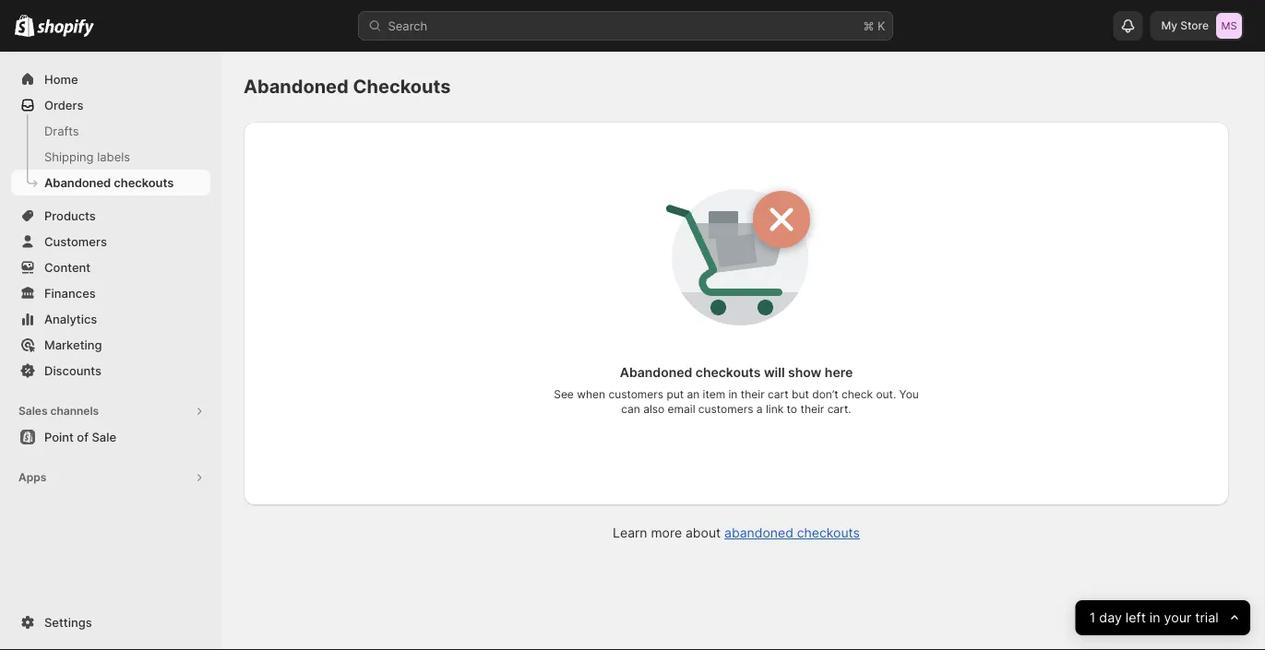 Task type: vqa. For each thing, say whether or not it's contained in the screenshot.
more
yes



Task type: describe. For each thing, give the bounding box(es) containing it.
content
[[44, 260, 91, 275]]

settings link
[[11, 610, 210, 636]]

learn
[[613, 526, 648, 541]]

put
[[667, 388, 684, 402]]

shopify image
[[15, 14, 34, 37]]

1 day left in your trial button
[[1076, 601, 1251, 636]]

⌘
[[864, 18, 875, 33]]

abandoned
[[725, 526, 794, 541]]

a
[[757, 403, 763, 416]]

more
[[651, 526, 682, 541]]

2 horizontal spatial checkouts
[[797, 526, 860, 541]]

trial
[[1196, 611, 1219, 626]]

customers
[[44, 234, 107, 249]]

shopify image
[[37, 19, 94, 37]]

point
[[44, 430, 74, 445]]

check
[[842, 388, 873, 402]]

my
[[1162, 19, 1178, 32]]

search
[[388, 18, 428, 33]]

my store
[[1162, 19, 1209, 32]]

analytics
[[44, 312, 97, 326]]

in inside 1 day left in your trial dropdown button
[[1150, 611, 1161, 626]]

learn more about abandoned checkouts
[[613, 526, 860, 541]]

finances link
[[11, 281, 210, 307]]

abandoned inside abandoned checkouts will show here see when customers put an item in their cart but don't check out. you can also email customers a link to their cart.
[[620, 365, 693, 381]]

checkouts for abandoned checkouts
[[114, 175, 174, 190]]

discounts
[[44, 364, 102, 378]]

abandoned checkouts
[[244, 75, 451, 98]]

analytics link
[[11, 307, 210, 332]]

home
[[44, 72, 78, 86]]

finances
[[44, 286, 96, 300]]

0 vertical spatial their
[[741, 388, 765, 402]]

checkouts for abandoned checkouts will show here see when customers put an item in their cart but don't check out. you can also email customers a link to their cart.
[[696, 365, 761, 381]]

content link
[[11, 255, 210, 281]]

abandoned checkouts link
[[725, 526, 860, 541]]

point of sale
[[44, 430, 116, 445]]

checkouts
[[353, 75, 451, 98]]

abandoned for abandoned checkouts
[[44, 175, 111, 190]]

sales
[[18, 405, 48, 418]]

your
[[1165, 611, 1192, 626]]

link
[[766, 403, 784, 416]]

orders
[[44, 98, 84, 112]]

out.
[[876, 388, 897, 402]]

1
[[1090, 611, 1096, 626]]

sale
[[92, 430, 116, 445]]

⌘ k
[[864, 18, 886, 33]]

sales channels button
[[11, 399, 210, 425]]

sales channels
[[18, 405, 99, 418]]



Task type: locate. For each thing, give the bounding box(es) containing it.
k
[[878, 18, 886, 33]]

abandoned checkouts
[[44, 175, 174, 190]]

orders link
[[11, 92, 210, 118]]

1 horizontal spatial customers
[[699, 403, 754, 416]]

apps
[[18, 471, 46, 485]]

1 vertical spatial customers
[[699, 403, 754, 416]]

1 vertical spatial in
[[1150, 611, 1161, 626]]

checkouts
[[114, 175, 174, 190], [696, 365, 761, 381], [797, 526, 860, 541]]

0 vertical spatial in
[[729, 388, 738, 402]]

an
[[687, 388, 700, 402]]

shipping labels
[[44, 150, 130, 164]]

checkouts right abandoned
[[797, 526, 860, 541]]

1 day left in your trial
[[1090, 611, 1219, 626]]

home link
[[11, 66, 210, 92]]

0 horizontal spatial their
[[741, 388, 765, 402]]

drafts
[[44, 124, 79, 138]]

don't
[[813, 388, 839, 402]]

0 vertical spatial checkouts
[[114, 175, 174, 190]]

in right left
[[1150, 611, 1161, 626]]

checkouts down labels
[[114, 175, 174, 190]]

customers link
[[11, 229, 210, 255]]

see
[[554, 388, 574, 402]]

also
[[644, 403, 665, 416]]

email
[[668, 403, 696, 416]]

customers down item
[[699, 403, 754, 416]]

in
[[729, 388, 738, 402], [1150, 611, 1161, 626]]

shipping
[[44, 150, 94, 164]]

0 horizontal spatial customers
[[609, 388, 664, 402]]

1 horizontal spatial their
[[801, 403, 825, 416]]

discounts link
[[11, 358, 210, 384]]

1 vertical spatial abandoned
[[44, 175, 111, 190]]

2 horizontal spatial abandoned
[[620, 365, 693, 381]]

drafts link
[[11, 118, 210, 144]]

customers
[[609, 388, 664, 402], [699, 403, 754, 416]]

abandoned
[[244, 75, 349, 98], [44, 175, 111, 190], [620, 365, 693, 381]]

point of sale button
[[0, 425, 222, 451]]

0 horizontal spatial in
[[729, 388, 738, 402]]

to
[[787, 403, 798, 416]]

abandoned checkouts will show here see when customers put an item in their cart but don't check out. you can also email customers a link to their cart.
[[554, 365, 919, 416]]

2 vertical spatial checkouts
[[797, 526, 860, 541]]

day
[[1100, 611, 1123, 626]]

but
[[792, 388, 810, 402]]

shipping labels link
[[11, 144, 210, 170]]

1 vertical spatial their
[[801, 403, 825, 416]]

customers up can at the bottom
[[609, 388, 664, 402]]

their
[[741, 388, 765, 402], [801, 403, 825, 416]]

will
[[764, 365, 785, 381]]

in inside abandoned checkouts will show here see when customers put an item in their cart but don't check out. you can also email customers a link to their cart.
[[729, 388, 738, 402]]

apps button
[[11, 465, 210, 491]]

marketing
[[44, 338, 102, 352]]

marketing link
[[11, 332, 210, 358]]

checkouts inside abandoned checkouts will show here see when customers put an item in their cart but don't check out. you can also email customers a link to their cart.
[[696, 365, 761, 381]]

settings
[[44, 616, 92, 630]]

1 horizontal spatial checkouts
[[696, 365, 761, 381]]

abandoned checkouts link
[[11, 170, 210, 196]]

1 horizontal spatial abandoned
[[244, 75, 349, 98]]

products link
[[11, 203, 210, 229]]

can
[[622, 403, 641, 416]]

0 vertical spatial abandoned
[[244, 75, 349, 98]]

my store image
[[1217, 13, 1243, 39]]

their down but
[[801, 403, 825, 416]]

show
[[788, 365, 822, 381]]

their up a
[[741, 388, 765, 402]]

0 horizontal spatial abandoned
[[44, 175, 111, 190]]

cart
[[768, 388, 789, 402]]

labels
[[97, 150, 130, 164]]

of
[[77, 430, 89, 445]]

in right item
[[729, 388, 738, 402]]

when
[[577, 388, 606, 402]]

1 horizontal spatial in
[[1150, 611, 1161, 626]]

checkouts up item
[[696, 365, 761, 381]]

abandoned for abandoned checkouts
[[244, 75, 349, 98]]

left
[[1126, 611, 1147, 626]]

1 vertical spatial checkouts
[[696, 365, 761, 381]]

0 horizontal spatial checkouts
[[114, 175, 174, 190]]

item
[[703, 388, 726, 402]]

products
[[44, 209, 96, 223]]

channels
[[50, 405, 99, 418]]

0 vertical spatial customers
[[609, 388, 664, 402]]

point of sale link
[[11, 425, 210, 451]]

2 vertical spatial abandoned
[[620, 365, 693, 381]]

you
[[900, 388, 919, 402]]

store
[[1181, 19, 1209, 32]]

about
[[686, 526, 721, 541]]

cart.
[[828, 403, 852, 416]]

here
[[825, 365, 853, 381]]



